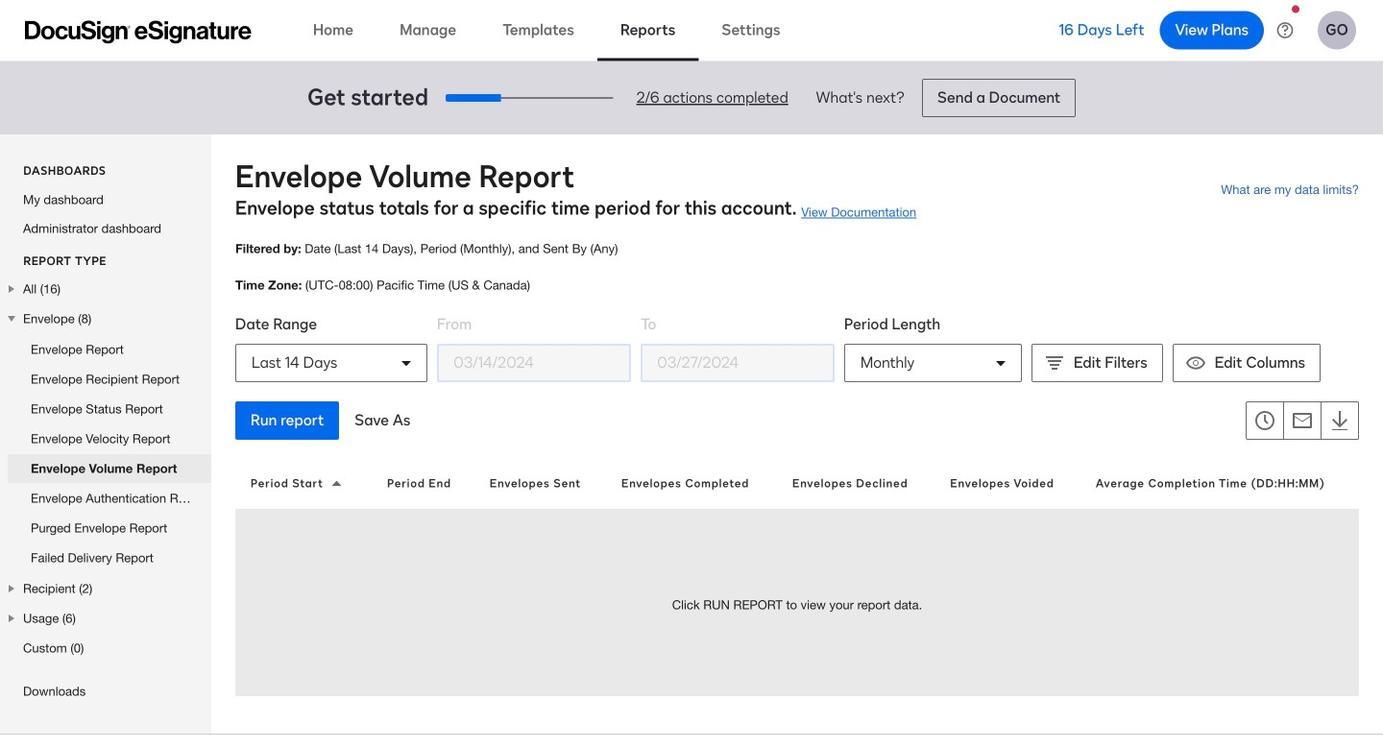 Task type: describe. For each thing, give the bounding box(es) containing it.
1 mm/dd/yyyy text field from the left
[[438, 345, 630, 381]]

primary report detail actions group
[[235, 402, 426, 440]]



Task type: vqa. For each thing, say whether or not it's contained in the screenshot.
Primary Report Detail Actions group on the left
yes



Task type: locate. For each thing, give the bounding box(es) containing it.
secondary report detail actions group
[[1246, 402, 1360, 440]]

0 horizontal spatial mm/dd/yyyy text field
[[438, 345, 630, 381]]

footer
[[0, 734, 1384, 749]]

docusign esignature image
[[25, 21, 252, 44]]

1 horizontal spatial mm/dd/yyyy text field
[[642, 345, 834, 381]]

MM/DD/YYYY text field
[[438, 345, 630, 381], [642, 345, 834, 381]]

more info region
[[0, 734, 1384, 749]]

2 mm/dd/yyyy text field from the left
[[642, 345, 834, 381]]



